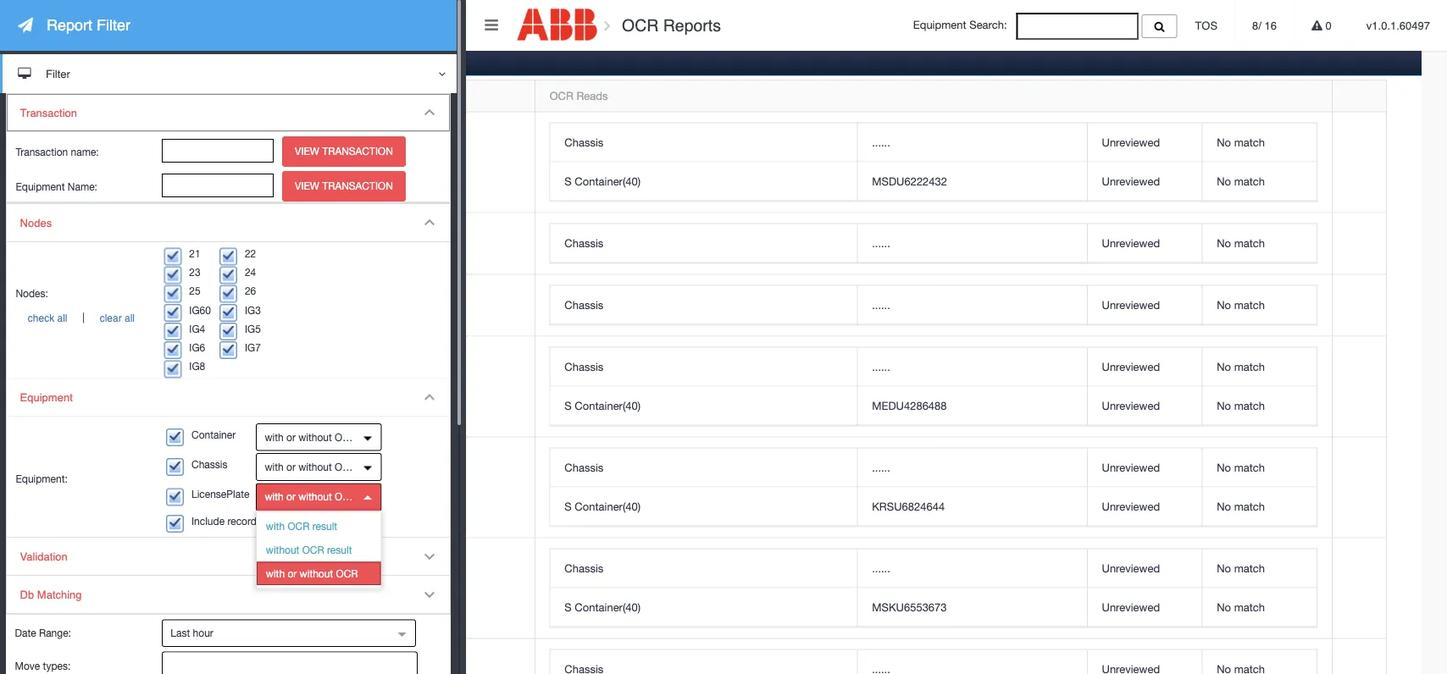 Task type: describe. For each thing, give the bounding box(es) containing it.
2 no match cell from the top
[[1202, 162, 1317, 201]]

no match for ninth no match cell from the top
[[1217, 562, 1266, 575]]

ap20231016001773
[[72, 655, 172, 668]]

container(40) for msdu6222432
[[575, 175, 641, 188]]

unreviewed cell for ...... cell for msku6553673
[[1087, 550, 1202, 589]]

ig3 for 21
[[319, 380, 336, 393]]

matching
[[37, 589, 82, 602]]

no match for sixth no match cell from the bottom of the page
[[1217, 360, 1266, 374]]

ig8
[[189, 360, 205, 372]]

unreviewed for msdu6222432's ...... cell
[[1102, 136, 1161, 149]]

5 no match cell from the top
[[1202, 348, 1317, 387]]

unreviewed cell for msdu6222432's ...... cell
[[1087, 123, 1202, 162]]

1 no match cell from the top
[[1202, 123, 1317, 162]]

ap20231016001772
[[72, 472, 172, 485]]

cell containing ap20231016001771
[[58, 539, 304, 640]]

no for 7th no match cell from the bottom of the page
[[1217, 298, 1232, 312]]

view transaction button for name:
[[282, 137, 406, 167]]

hour
[[193, 628, 213, 640]]

2 ...... from the top
[[872, 236, 891, 250]]

equipment name:
[[16, 180, 97, 192]]

16 for ap20231016001771 2023-10-16 13:23:53
[[117, 591, 129, 604]]

chassis cell for msku6553673
[[551, 550, 857, 589]]

row inside ap20231016001773 row
[[551, 651, 1317, 675]]

unreviewed cell for medu4286488 cell
[[1087, 387, 1202, 426]]

no match for first no match cell from the bottom
[[1217, 601, 1266, 614]]

chassis cell for msdu6222432
[[551, 123, 857, 162]]

transaction inside row
[[72, 89, 129, 102]]

unreviewed cell for krsu6824644 cell on the bottom of page
[[1087, 488, 1202, 527]]

licenseplate
[[192, 489, 250, 500]]

2023-10-16 13:25:03
[[72, 246, 175, 259]]

node
[[319, 89, 346, 102]]

2 2023- from the top
[[72, 246, 101, 259]]

bars image
[[485, 17, 498, 32]]

check all
[[28, 313, 67, 325]]

cell containing ap20231016001774
[[58, 337, 304, 438]]

scans?
[[301, 516, 333, 527]]

...... cell for msku6553673
[[857, 550, 1087, 589]]

no match for third no match cell
[[1217, 236, 1266, 250]]

ig3 cell
[[304, 337, 394, 438]]

match for 7th no match cell from the bottom of the page
[[1235, 298, 1266, 312]]

nodes menu item
[[7, 204, 450, 379]]

10- for ap20231016001772 2023-10-16 13:23:56
[[101, 490, 117, 503]]

no for first no match cell from the top of the page
[[1217, 136, 1232, 149]]

match for 5th no match cell from the bottom of the page
[[1235, 399, 1266, 412]]

...... cell for msdu6222432
[[857, 123, 1087, 162]]

result for without ocr result
[[327, 544, 352, 556]]

match for ninth no match cell from the top
[[1235, 562, 1266, 575]]

report filter
[[47, 17, 131, 34]]

ap20231016001775 2023-10-16 13:24:31
[[72, 290, 175, 321]]

ap20231016001774
[[72, 371, 172, 385]]

transaction up 23 'cell'
[[322, 180, 393, 192]]

13:24:31
[[132, 308, 175, 321]]

row group for ap20231016001772 2023-10-16 13:23:56
[[551, 449, 1317, 527]]

move types:
[[15, 661, 71, 672]]

ig5
[[245, 323, 261, 335]]

9 no match cell from the top
[[1202, 550, 1317, 589]]

db matching link
[[7, 577, 450, 615]]

exit for 23
[[409, 237, 432, 250]]

ap20231016001771
[[72, 573, 172, 586]]

last hour
[[171, 628, 213, 640]]

13:24:54
[[132, 164, 175, 177]]

validation
[[20, 551, 68, 563]]

equipment inside "link"
[[20, 391, 73, 404]]

view for transaction name:
[[295, 146, 320, 157]]

without ocr result option
[[257, 539, 381, 562]]

unreviewed for krsu6824644's ...... cell
[[1102, 461, 1161, 474]]

or inside option
[[288, 568, 297, 580]]

report
[[47, 17, 92, 34]]

msku6553673
[[872, 601, 947, 614]]

16 inside the 8/ 16 dropdown button
[[1265, 19, 1277, 32]]

no for 5th no match cell from the bottom of the page
[[1217, 399, 1232, 412]]

...... for medu4286488
[[872, 360, 891, 374]]

nodes:
[[16, 288, 48, 300]]

entry
[[409, 380, 445, 393]]

without inside list box
[[299, 491, 332, 503]]

s container(40) cell for msdu6222432
[[551, 162, 857, 201]]

no for eighth no match cell from the top of the page
[[1217, 500, 1232, 513]]

6 no match cell from the top
[[1202, 387, 1317, 426]]

v1.0.1.60497
[[1367, 19, 1431, 32]]

reports link
[[118, 47, 192, 81]]

no match for first no match cell from the top of the page
[[1217, 136, 1266, 149]]

equipment menu item
[[7, 379, 450, 538]]

no for ninth no match cell from the top
[[1217, 562, 1232, 575]]

transaction name:
[[16, 146, 99, 158]]

s container(40) for msku6553673
[[565, 601, 641, 614]]

with inside with ocr result option
[[266, 521, 285, 533]]

with or without ocr list box
[[256, 484, 382, 511]]

25 cell for 13:23:53
[[304, 539, 394, 640]]

db matching
[[20, 589, 82, 602]]

result for with ocr result
[[313, 521, 337, 533]]

chassis inside equipment menu item
[[192, 459, 228, 471]]

...... cell for krsu6824644
[[857, 449, 1087, 488]]

unreviewed for krsu6824644 cell on the bottom of page
[[1102, 500, 1161, 513]]

4 no match cell from the top
[[1202, 286, 1317, 325]]

10- for ap20231016001774 2023-10-16 13:24:16
[[101, 389, 117, 402]]

...... inside row
[[872, 298, 891, 312]]

with inside with or without ocr list box
[[265, 491, 284, 503]]

s for medu4286488
[[565, 399, 572, 412]]

match for seventh no match cell from the top
[[1235, 461, 1266, 474]]

equipment:
[[16, 473, 68, 485]]

transaction down node
[[322, 146, 393, 157]]

unreviewed cell for 3rd ...... cell from the top
[[1087, 286, 1202, 325]]

grid inside tab list
[[58, 80, 1387, 675]]

ap20231016001776
[[72, 147, 172, 160]]

none text field inside transaction menu item
[[162, 174, 274, 197]]

row containing transaction
[[58, 80, 1387, 112]]

medu4286488
[[872, 399, 947, 412]]

nodes
[[20, 216, 52, 229]]

move type
[[409, 89, 463, 102]]

msdu6222432
[[872, 175, 948, 188]]

16 for ap20231016001772 2023-10-16 13:23:56
[[117, 490, 129, 503]]

2 ...... cell from the top
[[857, 224, 1087, 263]]

cell containing ap20231016001772
[[58, 438, 304, 539]]

row containing ap20231016001775
[[58, 275, 1387, 337]]

report filter navigation
[[0, 0, 457, 675]]

ig3 for ig5
[[245, 304, 261, 316]]

13:23:53
[[132, 591, 175, 604]]

ap20231016001772 2023-10-16 13:23:56
[[72, 472, 175, 503]]

21 inside nodes menu item
[[189, 248, 201, 260]]

8/ 16
[[1253, 19, 1277, 32]]

unreviewed for medu4286488's ...... cell
[[1102, 360, 1161, 374]]

nodes link
[[7, 204, 450, 242]]

last
[[171, 628, 190, 640]]

cell containing ap20231016001776
[[58, 112, 304, 213]]

match for first no match cell from the top of the page
[[1235, 136, 1266, 149]]

...... for msdu6222432
[[872, 136, 891, 149]]

menu inside report filter navigation
[[6, 203, 451, 616]]

s container(40) cell for medu4286488
[[551, 387, 857, 426]]

7 no match cell from the top
[[1202, 449, 1317, 488]]

report filter link
[[0, 0, 457, 51]]

records
[[228, 516, 262, 527]]

ocr inside option
[[302, 544, 324, 556]]

match for eighth no match cell from the top of the page
[[1235, 500, 1266, 513]]

0
[[1323, 19, 1332, 32]]

view transaction for transaction name:
[[295, 146, 393, 157]]

s for msdu6222432
[[565, 175, 572, 188]]

warning image
[[1312, 20, 1323, 31]]

with or without ocr option
[[257, 562, 381, 586]]

check
[[28, 313, 54, 325]]

ocr inside list box
[[335, 491, 357, 503]]

without inside option
[[300, 568, 333, 580]]

no for sixth no match cell from the bottom of the page
[[1217, 360, 1232, 374]]

|
[[80, 312, 88, 323]]

medu4286488 cell
[[857, 387, 1087, 426]]

none text field inside transaction menu item
[[162, 139, 274, 163]]

equipment for name:
[[16, 180, 65, 192]]

ig60
[[189, 304, 211, 316]]

10 no match cell from the top
[[1202, 589, 1317, 628]]

view for equipment name:
[[295, 180, 320, 192]]

2023- for ap20231016001775 2023-10-16 13:24:31
[[72, 308, 101, 321]]

s container(40) for medu4286488
[[565, 399, 641, 412]]

16 for ap20231016001776 2023-10-16 13:24:54
[[117, 164, 129, 177]]

26
[[245, 285, 256, 297]]

10- for ap20231016001771 2023-10-16 13:23:53
[[101, 591, 117, 604]]

no match for 5th no match cell from the bottom of the page
[[1217, 399, 1266, 412]]

ocr inside tab list
[[550, 89, 574, 102]]

25 inside nodes menu item
[[189, 285, 201, 297]]



Task type: vqa. For each thing, say whether or not it's contained in the screenshot.
bottom the 25 cell
yes



Task type: locate. For each thing, give the bounding box(es) containing it.
1 no from the top
[[1217, 136, 1232, 149]]

2 exit from the top
[[409, 582, 432, 595]]

2 no match from the top
[[1217, 175, 1266, 188]]

16 down ap20231016001775
[[117, 308, 129, 321]]

16 inside ap20231016001776 2023-10-16 13:24:54
[[117, 164, 129, 177]]

result inside option
[[327, 544, 352, 556]]

1 vertical spatial view transaction button
[[282, 171, 406, 202]]

1 vertical spatial exit cell
[[394, 539, 535, 640]]

2 view transaction from the top
[[295, 180, 393, 192]]

1 s container(40) from the top
[[565, 175, 641, 188]]

4 s from the top
[[565, 601, 572, 614]]

s container(40) for krsu6824644
[[565, 500, 641, 513]]

5 no match from the top
[[1217, 360, 1266, 374]]

grid
[[58, 80, 1387, 675]]

25 cell
[[304, 112, 394, 213], [304, 539, 394, 640]]

clear all link
[[88, 313, 147, 325]]

10- inside ap20231016001776 2023-10-16 13:24:54
[[101, 164, 117, 177]]

without inside option
[[266, 544, 300, 556]]

2 no from the top
[[1217, 175, 1232, 188]]

8 match from the top
[[1235, 500, 1266, 513]]

view transaction button down node
[[282, 137, 406, 167]]

1 horizontal spatial 21
[[319, 481, 331, 494]]

16 inside ap20231016001771 2023-10-16 13:23:53
[[117, 591, 129, 604]]

0 horizontal spatial move
[[15, 661, 40, 672]]

krsu6824644 cell
[[857, 488, 1087, 527]]

view transaction down node
[[295, 146, 393, 157]]

krsu6824644
[[872, 500, 945, 513]]

move for move types:
[[15, 661, 40, 672]]

8/
[[1253, 19, 1262, 32]]

equipment inside transaction menu item
[[16, 180, 65, 192]]

6 ...... from the top
[[872, 562, 891, 575]]

25 cell for 13:24:54
[[304, 112, 394, 213]]

s container(40) cell for krsu6824644
[[551, 488, 857, 527]]

view transaction up 23 'cell'
[[295, 180, 393, 192]]

4 10- from the top
[[101, 389, 117, 402]]

1 vertical spatial 25 cell
[[304, 539, 394, 640]]

0 vertical spatial 25 cell
[[304, 112, 394, 213]]

16 down ap20231016001772
[[117, 490, 129, 503]]

13:24:16
[[132, 389, 175, 402]]

1 horizontal spatial ig3
[[319, 380, 336, 393]]

23 up ig60
[[189, 267, 201, 278]]

1 exit from the top
[[409, 237, 432, 250]]

1 10- from the top
[[101, 164, 117, 177]]

1 unreviewed cell from the top
[[1087, 123, 1202, 162]]

ig4
[[189, 323, 205, 335]]

0 button
[[1295, 0, 1349, 51]]

...... cell for medu4286488
[[857, 348, 1087, 387]]

without ocr result
[[266, 544, 352, 556]]

3 no match from the top
[[1217, 236, 1266, 250]]

unreviewed cell for medu4286488's ...... cell
[[1087, 348, 1202, 387]]

2 all from the left
[[125, 313, 135, 325]]

7 unreviewed from the top
[[1102, 461, 1161, 474]]

10- inside ap20231016001775 2023-10-16 13:24:31
[[101, 308, 117, 321]]

unreviewed cell
[[1087, 123, 1202, 162], [1087, 162, 1202, 201], [1087, 224, 1202, 263], [1087, 286, 1202, 325], [1087, 348, 1202, 387], [1087, 387, 1202, 426], [1087, 449, 1202, 488], [1087, 488, 1202, 527], [1087, 550, 1202, 589], [1087, 589, 1202, 628]]

1 view transaction button from the top
[[282, 137, 406, 167]]

reports inside tab list
[[130, 56, 181, 69]]

1 25 cell from the top
[[304, 112, 394, 213]]

tab list
[[57, 47, 1422, 675]]

25 up ig60
[[189, 285, 201, 297]]

21 inside 21 cell
[[319, 481, 331, 494]]

transaction up equipment name:
[[16, 146, 68, 158]]

ap20231016001774 2023-10-16 13:24:16
[[72, 371, 175, 402]]

filter
[[97, 17, 131, 34]]

2 view from the top
[[295, 180, 320, 192]]

no match for eighth no match cell from the top of the page
[[1217, 500, 1266, 513]]

row group for ap20231016001776 2023-10-16 13:24:54
[[551, 123, 1317, 201]]

types:
[[43, 661, 71, 672]]

s container(40) for msdu6222432
[[565, 175, 641, 188]]

ap20231016001775
[[72, 290, 172, 303]]

16 inside 'ap20231016001772 2023-10-16 13:23:56'
[[117, 490, 129, 503]]

2 match from the top
[[1235, 175, 1266, 188]]

0 horizontal spatial reports
[[130, 56, 181, 69]]

with or without ocr inside option
[[266, 568, 358, 580]]

2 s from the top
[[565, 399, 572, 412]]

row group
[[58, 112, 1387, 675], [551, 123, 1317, 201], [551, 348, 1317, 426], [551, 449, 1317, 527], [551, 550, 1317, 628]]

6 chassis cell from the top
[[551, 550, 857, 589]]

5 unreviewed cell from the top
[[1087, 348, 1202, 387]]

2 10- from the top
[[101, 246, 117, 259]]

menu containing nodes
[[6, 203, 451, 616]]

s
[[565, 175, 572, 188], [565, 399, 572, 412], [565, 500, 572, 513], [565, 601, 572, 614]]

1 vertical spatial 23
[[189, 267, 201, 278]]

23 inside 'cell'
[[319, 237, 331, 250]]

2023- for ap20231016001776 2023-10-16 13:24:54
[[72, 164, 101, 177]]

match
[[1235, 136, 1266, 149], [1235, 175, 1266, 188], [1235, 236, 1266, 250], [1235, 298, 1266, 312], [1235, 360, 1266, 374], [1235, 399, 1266, 412], [1235, 461, 1266, 474], [1235, 500, 1266, 513], [1235, 562, 1266, 575], [1235, 601, 1266, 614]]

range:
[[39, 628, 71, 640]]

1 vertical spatial move
[[15, 661, 40, 672]]

25 for ap20231016001771 2023-10-16 13:23:53
[[319, 582, 331, 595]]

25 down node
[[319, 155, 331, 169]]

tab list containing home
[[57, 47, 1422, 675]]

10- for ap20231016001775 2023-10-16 13:24:31
[[101, 308, 117, 321]]

container
[[192, 429, 236, 441]]

1 ...... from the top
[[872, 136, 891, 149]]

2 chassis cell from the top
[[551, 224, 857, 263]]

ap20231016001773 row
[[58, 640, 1387, 675]]

0 horizontal spatial ig3
[[245, 304, 261, 316]]

0 vertical spatial view transaction button
[[282, 137, 406, 167]]

4 s container(40) cell from the top
[[551, 589, 857, 628]]

reads
[[577, 89, 608, 102]]

with
[[265, 432, 284, 443], [265, 461, 284, 473], [265, 491, 284, 503], [265, 516, 283, 527], [266, 521, 285, 533], [266, 568, 285, 580]]

2023- inside ap20231016001775 2023-10-16 13:24:31
[[72, 308, 101, 321]]

1 all from the left
[[57, 313, 67, 325]]

13:23:56
[[132, 490, 175, 503]]

transaction
[[72, 89, 129, 102], [20, 106, 77, 119], [322, 146, 393, 157], [16, 146, 68, 158], [322, 180, 393, 192]]

1 horizontal spatial move
[[409, 89, 437, 102]]

24
[[245, 267, 256, 278]]

25 cell down scans?
[[304, 539, 394, 640]]

menu
[[6, 203, 451, 616]]

unreviewed cell for krsu6824644's ...... cell
[[1087, 449, 1202, 488]]

3 2023- from the top
[[72, 308, 101, 321]]

date range:
[[15, 628, 71, 640]]

6 2023- from the top
[[72, 591, 101, 604]]

16 for ap20231016001775 2023-10-16 13:24:31
[[117, 308, 129, 321]]

1 horizontal spatial reports
[[663, 16, 721, 35]]

1 no match from the top
[[1217, 136, 1266, 149]]

tos button
[[1179, 0, 1235, 51]]

5 chassis cell from the top
[[551, 449, 857, 488]]

no match cell
[[1202, 123, 1317, 162], [1202, 162, 1317, 201], [1202, 224, 1317, 263], [1202, 286, 1317, 325], [1202, 348, 1317, 387], [1202, 387, 1317, 426], [1202, 449, 1317, 488], [1202, 488, 1317, 527], [1202, 550, 1317, 589], [1202, 589, 1317, 628]]

4 ...... cell from the top
[[857, 348, 1087, 387]]

21 up scans?
[[319, 481, 331, 494]]

type
[[440, 89, 463, 102]]

db
[[20, 589, 34, 602]]

22
[[245, 248, 256, 260]]

...... for krsu6824644
[[872, 461, 891, 474]]

21 cell
[[304, 438, 394, 539]]

container(40) for krsu6824644
[[575, 500, 641, 513]]

home
[[72, 56, 105, 69]]

...... cell
[[857, 123, 1087, 162], [857, 224, 1087, 263], [857, 286, 1087, 325], [857, 348, 1087, 387], [857, 449, 1087, 488], [857, 550, 1087, 589]]

with or without ocr
[[265, 432, 357, 443], [265, 461, 357, 473], [265, 491, 357, 503], [266, 568, 358, 580]]

clear all
[[100, 313, 135, 325]]

16 for ap20231016001774 2023-10-16 13:24:16
[[117, 389, 129, 402]]

4 unreviewed from the top
[[1102, 298, 1161, 312]]

exit cell
[[394, 213, 535, 275], [394, 539, 535, 640]]

1 match from the top
[[1235, 136, 1266, 149]]

5 10- from the top
[[101, 490, 117, 503]]

10- inside 'ap20231016001772 2023-10-16 13:23:56'
[[101, 490, 117, 503]]

unreviewed for msdu6222432 cell
[[1102, 175, 1161, 188]]

no
[[286, 516, 298, 527]]

unreviewed cell for 2nd ...... cell from the top
[[1087, 224, 1202, 263]]

7 no from the top
[[1217, 461, 1232, 474]]

10- inside ap20231016001771 2023-10-16 13:23:53
[[101, 591, 117, 604]]

move inside report filter navigation
[[15, 661, 40, 672]]

8 unreviewed from the top
[[1102, 500, 1161, 513]]

2 unreviewed cell from the top
[[1087, 162, 1202, 201]]

ig3
[[245, 304, 261, 316], [319, 380, 336, 393]]

7 no match from the top
[[1217, 461, 1266, 474]]

10 unreviewed from the top
[[1102, 601, 1161, 614]]

1 vertical spatial equipment
[[16, 180, 65, 192]]

0 vertical spatial result
[[313, 521, 337, 533]]

4 container(40) from the top
[[575, 601, 641, 614]]

25 for ap20231016001776 2023-10-16 13:24:54
[[319, 155, 331, 169]]

unreviewed for 3rd ...... cell from the top
[[1102, 298, 1161, 312]]

2023- inside ap20231016001771 2023-10-16 13:23:53
[[72, 591, 101, 604]]

no match for 9th no match cell from the bottom of the page
[[1217, 175, 1266, 188]]

match for first no match cell from the bottom
[[1235, 601, 1266, 614]]

6 no match from the top
[[1217, 399, 1266, 412]]

view up 23 'cell'
[[295, 180, 320, 192]]

4 2023- from the top
[[72, 389, 101, 402]]

0 vertical spatial move
[[409, 89, 437, 102]]

unreviewed for medu4286488 cell
[[1102, 399, 1161, 412]]

4 unreviewed cell from the top
[[1087, 286, 1202, 325]]

0 horizontal spatial all
[[57, 313, 67, 325]]

search:
[[970, 18, 1007, 32]]

None field
[[1017, 13, 1139, 40], [163, 654, 184, 675], [1017, 13, 1139, 40], [163, 654, 184, 675]]

3 ...... cell from the top
[[857, 286, 1087, 325]]

view down node
[[295, 146, 320, 157]]

unreviewed for msku6553673 cell
[[1102, 601, 1161, 614]]

include
[[192, 516, 225, 527]]

ap20231016001776 2023-10-16 13:24:54
[[72, 147, 175, 177]]

4 s container(40) from the top
[[565, 601, 641, 614]]

chassis cell for krsu6824644
[[551, 449, 857, 488]]

chassis cell for medu4286488
[[551, 348, 857, 387]]

0 vertical spatial 25
[[319, 155, 331, 169]]

validation link
[[7, 538, 450, 577]]

equipment left search:
[[914, 18, 967, 32]]

21 right 13:25:03
[[189, 248, 201, 260]]

no for first no match cell from the bottom
[[1217, 601, 1232, 614]]

16 right 8/
[[1265, 19, 1277, 32]]

5 no from the top
[[1217, 360, 1232, 374]]

name:
[[71, 146, 99, 158]]

unreviewed cell for msku6553673 cell
[[1087, 589, 1202, 628]]

10- down ap20231016001772
[[101, 490, 117, 503]]

23 cell
[[304, 213, 394, 275]]

2 view transaction button from the top
[[282, 171, 406, 202]]

result
[[313, 521, 337, 533], [327, 544, 352, 556]]

equipment
[[914, 18, 967, 32], [16, 180, 65, 192], [20, 391, 73, 404]]

unreviewed for ...... cell for msku6553673
[[1102, 562, 1161, 575]]

2 vertical spatial equipment
[[20, 391, 73, 404]]

with inside with or without ocr option
[[266, 568, 285, 580]]

reports
[[663, 16, 721, 35], [130, 56, 181, 69]]

tos
[[1196, 19, 1218, 32]]

10- for ap20231016001776 2023-10-16 13:24:54
[[101, 164, 117, 177]]

16 left 13:25:03
[[117, 246, 129, 259]]

ig3 inside nodes menu item
[[245, 304, 261, 316]]

entry cell
[[394, 337, 535, 438]]

result down with ocr result option
[[327, 544, 352, 556]]

1 container(40) from the top
[[575, 175, 641, 188]]

9 no match from the top
[[1217, 562, 1266, 575]]

0 vertical spatial exit
[[409, 237, 432, 250]]

4 no match from the top
[[1217, 298, 1266, 312]]

2 s container(40) cell from the top
[[551, 387, 857, 426]]

3 ...... from the top
[[872, 298, 891, 312]]

check all link
[[16, 313, 80, 325]]

move left the type
[[409, 89, 437, 102]]

10- down ap20231016001775
[[101, 308, 117, 321]]

10- inside ap20231016001774 2023-10-16 13:24:16
[[101, 389, 117, 402]]

msdu6222432 cell
[[857, 162, 1087, 201]]

0 vertical spatial equipment
[[914, 18, 967, 32]]

equipment down 'ap20231016001774'
[[20, 391, 73, 404]]

ocr reads
[[550, 89, 608, 102]]

8 unreviewed cell from the top
[[1087, 488, 1202, 527]]

all right clear
[[125, 313, 135, 325]]

unreviewed cell for msdu6222432 cell
[[1087, 162, 1202, 201]]

all
[[57, 313, 67, 325], [125, 313, 135, 325]]

equipment for search:
[[914, 18, 967, 32]]

ocr reports
[[618, 16, 721, 35]]

10- left 13:25:03
[[101, 246, 117, 259]]

3 s container(40) cell from the top
[[551, 488, 857, 527]]

transaction link
[[7, 94, 450, 132]]

6 match from the top
[[1235, 399, 1266, 412]]

exit cell for 23
[[394, 213, 535, 275]]

or
[[286, 432, 296, 443], [286, 461, 296, 473], [286, 491, 296, 503], [288, 568, 297, 580]]

23 inside nodes menu item
[[189, 267, 201, 278]]

chassis
[[565, 136, 604, 149], [565, 236, 604, 250], [565, 298, 604, 312], [565, 360, 604, 374], [192, 459, 228, 471], [565, 461, 604, 474], [565, 562, 604, 575]]

16 down ap20231016001771
[[117, 591, 129, 604]]

9 no from the top
[[1217, 562, 1232, 575]]

match for third no match cell
[[1235, 236, 1266, 250]]

row group for ap20231016001771 2023-10-16 13:23:53
[[551, 550, 1317, 628]]

home link
[[60, 47, 116, 81]]

0 vertical spatial 23
[[319, 237, 331, 250]]

4 ...... from the top
[[872, 360, 891, 374]]

exit for 25
[[409, 582, 432, 595]]

0 vertical spatial 21
[[189, 248, 201, 260]]

ap20231016001773 cell
[[58, 640, 304, 675]]

ap20231016001771 2023-10-16 13:23:53
[[72, 573, 175, 604]]

s container(40) cell for msku6553673
[[551, 589, 857, 628]]

with ocr result
[[266, 521, 337, 533]]

3 s from the top
[[565, 500, 572, 513]]

view transaction button
[[282, 137, 406, 167], [282, 171, 406, 202]]

match for 9th no match cell from the bottom of the page
[[1235, 175, 1266, 188]]

1 vertical spatial view
[[295, 180, 320, 192]]

3 unreviewed from the top
[[1102, 236, 1161, 250]]

1 vertical spatial reports
[[130, 56, 181, 69]]

23 right 22 at the left of page
[[319, 237, 331, 250]]

container(40) for msku6553673
[[575, 601, 641, 614]]

search image
[[1155, 21, 1165, 32]]

chassis cell
[[551, 123, 857, 162], [551, 224, 857, 263], [551, 286, 857, 325], [551, 348, 857, 387], [551, 449, 857, 488], [551, 550, 857, 589]]

16 down 'ap20231016001774'
[[117, 389, 129, 402]]

result inside option
[[313, 521, 337, 533]]

16 down ap20231016001776
[[117, 164, 129, 177]]

chassis cell inside row
[[551, 286, 857, 325]]

2 unreviewed from the top
[[1102, 175, 1161, 188]]

1 vertical spatial 21
[[319, 481, 331, 494]]

7 unreviewed cell from the top
[[1087, 449, 1202, 488]]

5 ...... cell from the top
[[857, 449, 1087, 488]]

8/ 16 button
[[1236, 0, 1294, 51]]

0 vertical spatial ig3
[[245, 304, 261, 316]]

25 down the without ocr result option
[[319, 582, 331, 595]]

9 unreviewed cell from the top
[[1087, 550, 1202, 589]]

grid containing transaction
[[58, 80, 1387, 675]]

2023- for ap20231016001772 2023-10-16 13:23:56
[[72, 490, 101, 503]]

25 cell down node
[[304, 112, 394, 213]]

ig7
[[245, 342, 261, 354]]

0 horizontal spatial 23
[[189, 267, 201, 278]]

exit
[[409, 237, 432, 250], [409, 582, 432, 595]]

unreviewed for 2nd ...... cell from the top
[[1102, 236, 1161, 250]]

4 no from the top
[[1217, 298, 1232, 312]]

5 2023- from the top
[[72, 490, 101, 503]]

10 unreviewed cell from the top
[[1087, 589, 1202, 628]]

exit cell for 25
[[394, 539, 535, 640]]

cell
[[58, 112, 304, 213], [394, 112, 535, 213], [1332, 112, 1387, 213], [1332, 213, 1387, 275], [58, 275, 304, 337], [304, 275, 394, 337], [394, 275, 535, 337], [1332, 275, 1387, 337], [58, 337, 304, 438], [1332, 337, 1387, 438], [58, 438, 304, 539], [394, 438, 535, 539], [1332, 438, 1387, 539], [58, 539, 304, 640], [1332, 539, 1387, 640], [304, 640, 394, 675], [394, 640, 535, 675], [1332, 640, 1387, 675], [551, 651, 857, 675], [857, 651, 1087, 675], [1087, 651, 1202, 675], [1202, 651, 1317, 675]]

equipment search:
[[914, 18, 1017, 32]]

10 no match from the top
[[1217, 601, 1266, 614]]

10-
[[101, 164, 117, 177], [101, 246, 117, 259], [101, 308, 117, 321], [101, 389, 117, 402], [101, 490, 117, 503], [101, 591, 117, 604]]

with ocr result option
[[257, 515, 381, 539]]

10- down ap20231016001771
[[101, 591, 117, 604]]

all for check all
[[57, 313, 67, 325]]

view transaction
[[295, 146, 393, 157], [295, 180, 393, 192]]

9 unreviewed from the top
[[1102, 562, 1161, 575]]

6 no from the top
[[1217, 399, 1232, 412]]

move for move type
[[409, 89, 437, 102]]

list box containing with ocr result
[[257, 515, 381, 586]]

0 vertical spatial view
[[295, 146, 320, 157]]

s for krsu6824644
[[565, 500, 572, 513]]

2 exit cell from the top
[[394, 539, 535, 640]]

16 inside ap20231016001775 2023-10-16 13:24:31
[[117, 308, 129, 321]]

no for third no match cell
[[1217, 236, 1232, 250]]

unreviewed cell inside row
[[1087, 286, 1202, 325]]

transaction up transaction name:
[[20, 106, 77, 119]]

match for sixth no match cell from the bottom of the page
[[1235, 360, 1266, 374]]

0 horizontal spatial 21
[[189, 248, 201, 260]]

1 vertical spatial ig3
[[319, 380, 336, 393]]

container(40) for medu4286488
[[575, 399, 641, 412]]

1 ...... cell from the top
[[857, 123, 1087, 162]]

move inside row
[[409, 89, 437, 102]]

unreviewed inside row
[[1102, 298, 1161, 312]]

2 vertical spatial 25
[[319, 582, 331, 595]]

2 25 cell from the top
[[304, 539, 394, 640]]

2 container(40) from the top
[[575, 399, 641, 412]]

date
[[15, 628, 36, 640]]

16 inside ap20231016001774 2023-10-16 13:24:16
[[117, 389, 129, 402]]

4 chassis cell from the top
[[551, 348, 857, 387]]

no
[[1217, 136, 1232, 149], [1217, 175, 1232, 188], [1217, 236, 1232, 250], [1217, 298, 1232, 312], [1217, 360, 1232, 374], [1217, 399, 1232, 412], [1217, 461, 1232, 474], [1217, 500, 1232, 513], [1217, 562, 1232, 575], [1217, 601, 1232, 614]]

row
[[58, 80, 1387, 112], [58, 112, 1387, 213], [551, 123, 1317, 162], [551, 162, 1317, 201], [58, 213, 1387, 275], [551, 224, 1317, 263], [58, 275, 1387, 337], [551, 286, 1317, 325], [58, 337, 1387, 438], [551, 348, 1317, 387], [551, 387, 1317, 426], [58, 438, 1387, 539], [551, 449, 1317, 488], [551, 488, 1317, 527], [58, 539, 1387, 640], [551, 550, 1317, 589], [551, 589, 1317, 628], [551, 651, 1317, 675]]

all right the check
[[57, 313, 67, 325]]

10- down 'ap20231016001774'
[[101, 389, 117, 402]]

3 no from the top
[[1217, 236, 1232, 250]]

s container(40) cell
[[551, 162, 857, 201], [551, 387, 857, 426], [551, 488, 857, 527], [551, 589, 857, 628]]

1 vertical spatial 25
[[189, 285, 201, 297]]

None text field
[[162, 139, 274, 163]]

None text field
[[162, 174, 274, 197]]

equipment up nodes
[[16, 180, 65, 192]]

6 ...... cell from the top
[[857, 550, 1087, 589]]

3 s container(40) from the top
[[565, 500, 641, 513]]

no match for 7th no match cell from the bottom of the page
[[1217, 298, 1266, 312]]

3 chassis cell from the top
[[551, 286, 857, 325]]

2023- for ap20231016001771 2023-10-16 13:23:53
[[72, 591, 101, 604]]

1 view from the top
[[295, 146, 320, 157]]

no match for seventh no match cell from the top
[[1217, 461, 1266, 474]]

include records with no scans?
[[192, 516, 333, 527]]

7 match from the top
[[1235, 461, 1266, 474]]

1 unreviewed from the top
[[1102, 136, 1161, 149]]

without
[[299, 432, 332, 443], [299, 461, 332, 473], [299, 491, 332, 503], [266, 544, 300, 556], [300, 568, 333, 580]]

1 s container(40) cell from the top
[[551, 162, 857, 201]]

no for seventh no match cell from the top
[[1217, 461, 1232, 474]]

row group for ap20231016001774 2023-10-16 13:24:16
[[551, 348, 1317, 426]]

1 vertical spatial result
[[327, 544, 352, 556]]

msku6553673 cell
[[857, 589, 1087, 628]]

equipment link
[[7, 379, 450, 417]]

list box
[[257, 515, 381, 586]]

view
[[295, 146, 320, 157], [295, 180, 320, 192]]

no match
[[1217, 136, 1266, 149], [1217, 175, 1266, 188], [1217, 236, 1266, 250], [1217, 298, 1266, 312], [1217, 360, 1266, 374], [1217, 399, 1266, 412], [1217, 461, 1266, 474], [1217, 500, 1266, 513], [1217, 562, 1266, 575], [1217, 601, 1266, 614]]

transaction menu item
[[7, 94, 450, 202]]

3 match from the top
[[1235, 236, 1266, 250]]

transaction down the home link
[[72, 89, 129, 102]]

23
[[319, 237, 331, 250], [189, 267, 201, 278]]

2023- for ap20231016001774 2023-10-16 13:24:16
[[72, 389, 101, 402]]

8 no match cell from the top
[[1202, 488, 1317, 527]]

1 horizontal spatial 23
[[319, 237, 331, 250]]

2 s container(40) from the top
[[565, 399, 641, 412]]

ig6
[[189, 342, 205, 354]]

1 vertical spatial view transaction
[[295, 180, 393, 192]]

v1.0.1.60497 button
[[1350, 0, 1448, 51]]

2023- inside 'ap20231016001772 2023-10-16 13:23:56'
[[72, 490, 101, 503]]

no for 9th no match cell from the bottom of the page
[[1217, 175, 1232, 188]]

10- down ap20231016001776
[[101, 164, 117, 177]]

0 vertical spatial reports
[[663, 16, 721, 35]]

1 vertical spatial exit
[[409, 582, 432, 595]]

name:
[[68, 180, 97, 192]]

clear
[[100, 313, 122, 325]]

view transaction button up 23 'cell'
[[282, 171, 406, 202]]

s for msku6553673
[[565, 601, 572, 614]]

4 match from the top
[[1235, 298, 1266, 312]]

6 unreviewed cell from the top
[[1087, 387, 1202, 426]]

8 no from the top
[[1217, 500, 1232, 513]]

3 container(40) from the top
[[575, 500, 641, 513]]

move left types:
[[15, 661, 40, 672]]

view transaction button for name:
[[282, 171, 406, 202]]

0 vertical spatial exit cell
[[394, 213, 535, 275]]

result up the without ocr result option
[[313, 521, 337, 533]]

......
[[872, 136, 891, 149], [872, 236, 891, 250], [872, 298, 891, 312], [872, 360, 891, 374], [872, 461, 891, 474], [872, 562, 891, 575]]

cell containing ap20231016001775
[[58, 275, 304, 337]]

view transaction for equipment name:
[[295, 180, 393, 192]]

ig3 inside "ig3" cell
[[319, 380, 336, 393]]

1 horizontal spatial all
[[125, 313, 135, 325]]

3 no match cell from the top
[[1202, 224, 1317, 263]]

6 10- from the top
[[101, 591, 117, 604]]

2023- inside ap20231016001774 2023-10-16 13:24:16
[[72, 389, 101, 402]]

0 vertical spatial view transaction
[[295, 146, 393, 157]]

13:25:03
[[132, 246, 175, 259]]

2023- inside ap20231016001776 2023-10-16 13:24:54
[[72, 164, 101, 177]]



